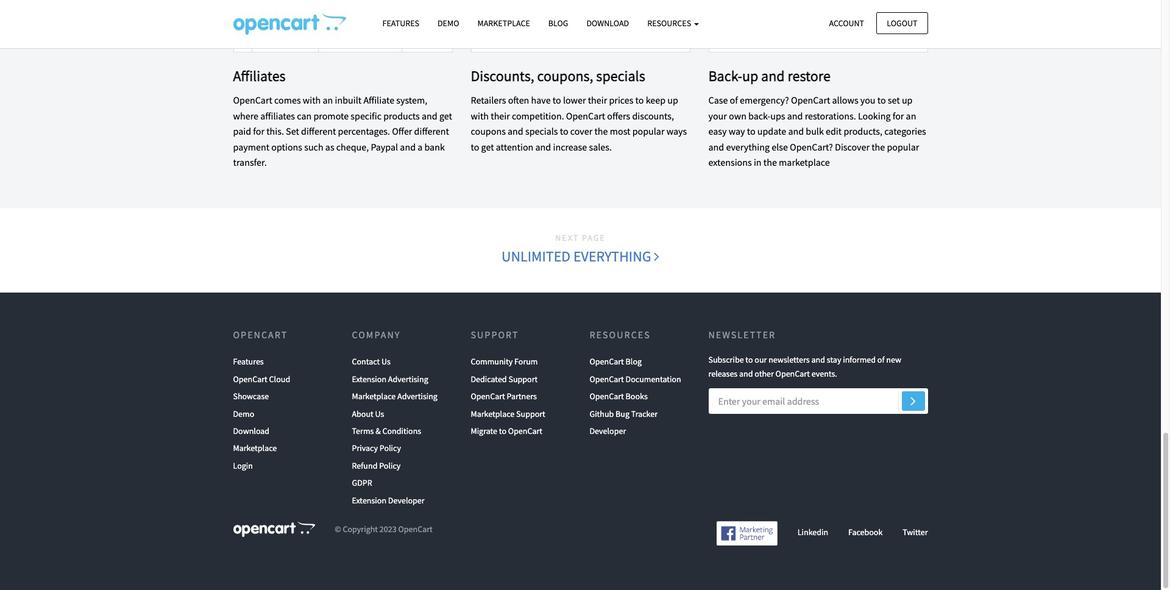 Task type: describe. For each thing, give the bounding box(es) containing it.
opencart cloud link
[[233, 371, 290, 388]]

©
[[335, 524, 341, 534]]

page
[[582, 233, 606, 243]]

sales.
[[589, 141, 612, 153]]

affiliate
[[364, 94, 395, 106]]

0 vertical spatial developer
[[590, 426, 626, 436]]

extension advertising
[[352, 374, 428, 385]]

looking
[[858, 109, 891, 122]]

this.
[[267, 125, 284, 137]]

advertising for extension advertising
[[388, 374, 428, 385]]

way
[[729, 125, 745, 137]]

opencart up showcase
[[233, 374, 268, 385]]

newsletters
[[769, 354, 810, 365]]

affiliates
[[260, 109, 295, 122]]

us for contact us
[[382, 356, 391, 367]]

coupons
[[471, 125, 506, 137]]

next page
[[556, 233, 606, 243]]

linkedin
[[798, 527, 829, 538]]

opencart comes with an inbuilt affiliate system, where affiliates can promote specific products and get paid for this. set different percentages. offer different payment options such as cheque, paypal and a bank transfer.
[[233, 94, 452, 168]]

github
[[590, 408, 614, 419]]

marketplace advertising
[[352, 391, 438, 402]]

contact
[[352, 356, 380, 367]]

0 horizontal spatial blog
[[549, 18, 568, 29]]

opencart documentation
[[590, 374, 681, 385]]

retailers often have to lower their prices to keep up with their competition. opencart offers discounts, coupons and specials to cover the most popular ways to get attention and increase sales.
[[471, 94, 687, 153]]

about us link
[[352, 405, 384, 422]]

copyright
[[343, 524, 378, 534]]

attention
[[496, 141, 534, 153]]

to right way on the top right of page
[[747, 125, 756, 137]]

marketplace up about us
[[352, 391, 396, 402]]

to right have
[[553, 94, 561, 106]]

facebook link
[[849, 527, 883, 538]]

in
[[754, 156, 762, 168]]

get inside retailers often have to lower their prices to keep up with their competition. opencart offers discounts, coupons and specials to cover the most popular ways to get attention and increase sales.
[[481, 141, 494, 153]]

1 horizontal spatial up
[[743, 66, 759, 85]]

back-
[[749, 109, 771, 122]]

tracker
[[631, 408, 658, 419]]

2023
[[380, 524, 397, 534]]

developer link
[[590, 422, 626, 440]]

and up events.
[[812, 354, 825, 365]]

opencart right the 2023
[[398, 524, 433, 534]]

2 horizontal spatial the
[[872, 141, 885, 153]]

system,
[[396, 94, 428, 106]]

popular inside case of emergency? opencart allows you to set up your own back-ups and restorations. looking for an easy way to update and bulk edit products, categories and everything else opencart? discover the popular extensions in the marketplace
[[887, 141, 920, 153]]

angle right image
[[911, 393, 916, 408]]

options
[[271, 141, 302, 153]]

0 vertical spatial their
[[588, 94, 607, 106]]

for for back-up and restore
[[893, 109, 904, 122]]

of inside "subscribe to our newsletters and stay informed of new releases and other opencart events."
[[878, 354, 885, 365]]

unlimited everything
[[502, 247, 654, 266]]

1 vertical spatial marketplace link
[[233, 440, 277, 457]]

edit
[[826, 125, 842, 137]]

migrate to opencart link
[[471, 422, 543, 440]]

discounts,
[[632, 109, 674, 122]]

most
[[610, 125, 631, 137]]

you
[[861, 94, 876, 106]]

update
[[758, 125, 787, 137]]

opencart down marketplace support link
[[508, 426, 543, 436]]

support for dedicated
[[509, 374, 538, 385]]

about us
[[352, 408, 384, 419]]

categories
[[885, 125, 927, 137]]

2 different from the left
[[414, 125, 449, 137]]

with inside opencart comes with an inbuilt affiliate system, where affiliates can promote specific products and get paid for this. set different percentages. offer different payment options such as cheque, paypal and a bank transfer.
[[303, 94, 321, 106]]

discover
[[835, 141, 870, 153]]

download for blog
[[587, 18, 629, 29]]

discounts,
[[471, 66, 535, 85]]

support for marketplace
[[516, 408, 546, 419]]

partners
[[507, 391, 537, 402]]

1 vertical spatial resources
[[590, 329, 651, 341]]

easy
[[709, 125, 727, 137]]

and down easy
[[709, 141, 724, 153]]

your
[[709, 109, 727, 122]]

twitter
[[903, 527, 928, 538]]

marketplace support
[[471, 408, 546, 419]]

dedicated
[[471, 374, 507, 385]]

0 vertical spatial support
[[471, 329, 519, 341]]

account link
[[819, 12, 875, 34]]

opencart - features image
[[233, 13, 346, 35]]

forum
[[515, 356, 538, 367]]

1 horizontal spatial demo link
[[429, 13, 468, 34]]

marketplace
[[779, 156, 830, 168]]

ways
[[667, 125, 687, 137]]

extensions
[[709, 156, 752, 168]]

refund policy link
[[352, 457, 401, 474]]

and up emergency? on the right
[[762, 66, 785, 85]]

discounts, coupons, specials image
[[471, 0, 690, 52]]

community forum link
[[471, 353, 538, 371]]

get inside opencart comes with an inbuilt affiliate system, where affiliates can promote specific products and get paid for this. set different percentages. offer different payment options such as cheque, paypal and a bank transfer.
[[440, 109, 452, 122]]

as
[[325, 141, 334, 153]]

and left a
[[400, 141, 416, 153]]

up inside retailers often have to lower their prices to keep up with their competition. opencart offers discounts, coupons and specials to cover the most popular ways to get attention and increase sales.
[[668, 94, 678, 106]]

restorations.
[[805, 109, 856, 122]]

marketplace support link
[[471, 405, 546, 422]]

showcase link
[[233, 388, 269, 405]]

restore
[[788, 66, 831, 85]]

resources link
[[638, 13, 708, 34]]

1 horizontal spatial marketplace link
[[468, 13, 539, 34]]

popular inside retailers often have to lower their prices to keep up with their competition. opencart offers discounts, coupons and specials to cover the most popular ways to get attention and increase sales.
[[633, 125, 665, 137]]

policy for privacy policy
[[380, 443, 401, 454]]

opencart books link
[[590, 388, 648, 405]]

Enter your email address text field
[[709, 388, 928, 414]]

facebook marketing partner image
[[717, 521, 778, 546]]

set
[[888, 94, 900, 106]]

prices
[[609, 94, 634, 106]]

allows
[[833, 94, 859, 106]]

0 horizontal spatial demo
[[233, 408, 254, 419]]

often
[[508, 94, 529, 106]]

download link for demo
[[233, 422, 270, 440]]

coupons,
[[537, 66, 594, 85]]

affiliates image
[[233, 0, 453, 52]]

set
[[286, 125, 299, 137]]

0 horizontal spatial developer
[[388, 495, 425, 506]]

percentages.
[[338, 125, 390, 137]]

new
[[887, 354, 902, 365]]

up inside case of emergency? opencart allows you to set up your own back-ups and restorations. looking for an easy way to update and bulk edit products, categories and everything else opencart? discover the popular extensions in the marketplace
[[902, 94, 913, 106]]

opencart up opencart cloud
[[233, 329, 288, 341]]

back-up and restore
[[709, 66, 831, 85]]

opencart books
[[590, 391, 648, 402]]

bank
[[425, 141, 445, 153]]

linkedin link
[[798, 527, 829, 538]]

to down marketplace support link
[[499, 426, 507, 436]]

competition.
[[512, 109, 564, 122]]



Task type: locate. For each thing, give the bounding box(es) containing it.
opencart partners link
[[471, 388, 537, 405]]

0 horizontal spatial demo link
[[233, 405, 254, 422]]

1 vertical spatial features link
[[233, 353, 264, 371]]

1 vertical spatial extension
[[352, 495, 387, 506]]

1 vertical spatial their
[[491, 109, 510, 122]]

to inside "subscribe to our newsletters and stay informed of new releases and other opencart events."
[[746, 354, 753, 365]]

download for demo
[[233, 426, 270, 436]]

a
[[418, 141, 423, 153]]

marketplace link up login on the left bottom of page
[[233, 440, 277, 457]]

an up categories
[[906, 109, 917, 122]]

specials up prices
[[596, 66, 645, 85]]

0 horizontal spatial features link
[[233, 353, 264, 371]]

of inside case of emergency? opencart allows you to set up your own back-ups and restorations. looking for an easy way to update and bulk edit products, categories and everything else opencart? discover the popular extensions in the marketplace
[[730, 94, 738, 106]]

1 vertical spatial advertising
[[398, 391, 438, 402]]

to left keep
[[636, 94, 644, 106]]

company
[[352, 329, 401, 341]]

everything down the page
[[574, 247, 651, 266]]

download right blog link
[[587, 18, 629, 29]]

1 horizontal spatial an
[[906, 109, 917, 122]]

opencart inside case of emergency? opencart allows you to set up your own back-ups and restorations. looking for an easy way to update and bulk edit products, categories and everything else opencart? discover the popular extensions in the marketplace
[[791, 94, 831, 106]]

get up bank
[[440, 109, 452, 122]]

opencart partners
[[471, 391, 537, 402]]

0 vertical spatial for
[[893, 109, 904, 122]]

different
[[301, 125, 336, 137], [414, 125, 449, 137]]

1 horizontal spatial their
[[588, 94, 607, 106]]

next
[[556, 233, 579, 243]]

2 extension from the top
[[352, 495, 387, 506]]

opencart inside retailers often have to lower their prices to keep up with their competition. opencart offers discounts, coupons and specials to cover the most popular ways to get attention and increase sales.
[[566, 109, 605, 122]]

their down retailers
[[491, 109, 510, 122]]

opencart
[[233, 94, 272, 106], [791, 94, 831, 106], [566, 109, 605, 122], [233, 329, 288, 341], [590, 356, 624, 367], [776, 368, 810, 379], [233, 374, 268, 385], [590, 374, 624, 385], [471, 391, 505, 402], [590, 391, 624, 402], [508, 426, 543, 436], [398, 524, 433, 534]]

extension developer link
[[352, 492, 425, 509]]

cloud
[[269, 374, 290, 385]]

up right keep
[[668, 94, 678, 106]]

an inside opencart comes with an inbuilt affiliate system, where affiliates can promote specific products and get paid for this. set different percentages. offer different payment options such as cheque, paypal and a bank transfer.
[[323, 94, 333, 106]]

0 vertical spatial with
[[303, 94, 321, 106]]

dedicated support
[[471, 374, 538, 385]]

developer
[[590, 426, 626, 436], [388, 495, 425, 506]]

popular down categories
[[887, 141, 920, 153]]

1 vertical spatial the
[[872, 141, 885, 153]]

stay
[[827, 354, 842, 365]]

1 horizontal spatial download
[[587, 18, 629, 29]]

&
[[376, 426, 381, 436]]

developer up the 2023
[[388, 495, 425, 506]]

advertising for marketplace advertising
[[398, 391, 438, 402]]

1 policy from the top
[[380, 443, 401, 454]]

marketplace up discounts,
[[478, 18, 530, 29]]

1 horizontal spatial of
[[878, 354, 885, 365]]

0 horizontal spatial everything
[[574, 247, 651, 266]]

their right the lower
[[588, 94, 607, 106]]

of right the case
[[730, 94, 738, 106]]

up right set
[[902, 94, 913, 106]]

their
[[588, 94, 607, 106], [491, 109, 510, 122]]

0 horizontal spatial download
[[233, 426, 270, 436]]

unlimited everything link
[[501, 245, 660, 268]]

1 extension from the top
[[352, 374, 387, 385]]

releases
[[709, 368, 738, 379]]

the inside retailers often have to lower their prices to keep up with their competition. opencart offers discounts, coupons and specials to cover the most popular ways to get attention and increase sales.
[[595, 125, 608, 137]]

for
[[893, 109, 904, 122], [253, 125, 265, 137]]

opencart documentation link
[[590, 371, 681, 388]]

features for demo
[[383, 18, 419, 29]]

informed
[[843, 354, 876, 365]]

an
[[323, 94, 333, 106], [906, 109, 917, 122]]

case
[[709, 94, 728, 106]]

0 horizontal spatial the
[[595, 125, 608, 137]]

have
[[531, 94, 551, 106]]

the up 'sales.'
[[595, 125, 608, 137]]

everything up in
[[726, 141, 770, 153]]

for left this. at top left
[[253, 125, 265, 137]]

and left increase
[[536, 141, 551, 153]]

0 horizontal spatial for
[[253, 125, 265, 137]]

advertising down extension advertising link
[[398, 391, 438, 402]]

1 vertical spatial developer
[[388, 495, 425, 506]]

0 horizontal spatial with
[[303, 94, 321, 106]]

opencart up cover
[[566, 109, 605, 122]]

books
[[626, 391, 648, 402]]

policy down privacy policy link
[[379, 460, 401, 471]]

0 vertical spatial features link
[[373, 13, 429, 34]]

angle right image
[[654, 249, 660, 263]]

cover
[[570, 125, 593, 137]]

emergency?
[[740, 94, 789, 106]]

0 vertical spatial policy
[[380, 443, 401, 454]]

blog
[[549, 18, 568, 29], [626, 356, 642, 367]]

extension for extension advertising
[[352, 374, 387, 385]]

1 horizontal spatial features link
[[373, 13, 429, 34]]

opencart inside opencart comes with an inbuilt affiliate system, where affiliates can promote specific products and get paid for this. set different percentages. offer different payment options such as cheque, paypal and a bank transfer.
[[233, 94, 272, 106]]

to up increase
[[560, 125, 569, 137]]

2 horizontal spatial up
[[902, 94, 913, 106]]

unlimited
[[502, 247, 571, 266]]

terms & conditions link
[[352, 422, 421, 440]]

1 horizontal spatial developer
[[590, 426, 626, 436]]

the
[[595, 125, 608, 137], [872, 141, 885, 153], [764, 156, 777, 168]]

to left set
[[878, 94, 886, 106]]

extension
[[352, 374, 387, 385], [352, 495, 387, 506]]

and up attention
[[508, 125, 524, 137]]

2 vertical spatial the
[[764, 156, 777, 168]]

0 vertical spatial us
[[382, 356, 391, 367]]

resources
[[648, 18, 693, 29], [590, 329, 651, 341]]

opencart up opencart documentation
[[590, 356, 624, 367]]

and left the bulk
[[789, 125, 804, 137]]

with
[[303, 94, 321, 106], [471, 109, 489, 122]]

discounts, coupons, specials
[[471, 66, 645, 85]]

keep
[[646, 94, 666, 106]]

0 vertical spatial demo link
[[429, 13, 468, 34]]

newsletter
[[709, 329, 776, 341]]

opencart cloud
[[233, 374, 290, 385]]

1 horizontal spatial the
[[764, 156, 777, 168]]

marketplace up login on the left bottom of page
[[233, 443, 277, 454]]

1 vertical spatial popular
[[887, 141, 920, 153]]

0 vertical spatial specials
[[596, 66, 645, 85]]

0 vertical spatial of
[[730, 94, 738, 106]]

extension advertising link
[[352, 371, 428, 388]]

with inside retailers often have to lower their prices to keep up with their competition. opencart offers discounts, coupons and specials to cover the most popular ways to get attention and increase sales.
[[471, 109, 489, 122]]

1 vertical spatial an
[[906, 109, 917, 122]]

0 vertical spatial advertising
[[388, 374, 428, 385]]

1 vertical spatial everything
[[574, 247, 651, 266]]

other
[[755, 368, 774, 379]]

get
[[440, 109, 452, 122], [481, 141, 494, 153]]

to down coupons
[[471, 141, 479, 153]]

1 vertical spatial demo link
[[233, 405, 254, 422]]

opencart down opencart blog link
[[590, 374, 624, 385]]

the down products,
[[872, 141, 885, 153]]

1 horizontal spatial demo
[[438, 18, 459, 29]]

an inside case of emergency? opencart allows you to set up your own back-ups and restorations. looking for an easy way to update and bulk edit products, categories and everything else opencart? discover the popular extensions in the marketplace
[[906, 109, 917, 122]]

1 vertical spatial with
[[471, 109, 489, 122]]

us right about
[[375, 408, 384, 419]]

download down showcase link
[[233, 426, 270, 436]]

1 vertical spatial policy
[[379, 460, 401, 471]]

blog up opencart documentation
[[626, 356, 642, 367]]

1 horizontal spatial download link
[[578, 13, 638, 34]]

to left our
[[746, 354, 753, 365]]

increase
[[553, 141, 587, 153]]

events.
[[812, 368, 838, 379]]

blog up discounts, coupons, specials
[[549, 18, 568, 29]]

features for opencart cloud
[[233, 356, 264, 367]]

1 vertical spatial specials
[[525, 125, 558, 137]]

0 horizontal spatial of
[[730, 94, 738, 106]]

privacy policy
[[352, 443, 401, 454]]

case of emergency? opencart allows you to set up your own back-ups and restorations. looking for an easy way to update and bulk edit products, categories and everything else opencart? discover the popular extensions in the marketplace
[[709, 94, 927, 168]]

affiliates
[[233, 66, 286, 85]]

get down coupons
[[481, 141, 494, 153]]

paid
[[233, 125, 251, 137]]

support up community
[[471, 329, 519, 341]]

0 vertical spatial everything
[[726, 141, 770, 153]]

extension for extension developer
[[352, 495, 387, 506]]

0 vertical spatial popular
[[633, 125, 665, 137]]

download link
[[578, 13, 638, 34], [233, 422, 270, 440]]

1 vertical spatial get
[[481, 141, 494, 153]]

0 vertical spatial demo
[[438, 18, 459, 29]]

about
[[352, 408, 374, 419]]

with up coupons
[[471, 109, 489, 122]]

marketplace
[[478, 18, 530, 29], [352, 391, 396, 402], [471, 408, 515, 419], [233, 443, 277, 454]]

promote
[[314, 109, 349, 122]]

else
[[772, 141, 788, 153]]

1 horizontal spatial features
[[383, 18, 419, 29]]

products,
[[844, 125, 883, 137]]

us for about us
[[375, 408, 384, 419]]

refund
[[352, 460, 378, 471]]

1 horizontal spatial for
[[893, 109, 904, 122]]

opencart up where
[[233, 94, 272, 106]]

0 vertical spatial blog
[[549, 18, 568, 29]]

and
[[762, 66, 785, 85], [422, 109, 438, 122], [788, 109, 803, 122], [508, 125, 524, 137], [789, 125, 804, 137], [400, 141, 416, 153], [536, 141, 551, 153], [709, 141, 724, 153], [812, 354, 825, 365], [740, 368, 753, 379]]

policy for refund policy
[[379, 460, 401, 471]]

1 vertical spatial features
[[233, 356, 264, 367]]

conditions
[[383, 426, 421, 436]]

showcase
[[233, 391, 269, 402]]

1 horizontal spatial specials
[[596, 66, 645, 85]]

the right in
[[764, 156, 777, 168]]

0 horizontal spatial their
[[491, 109, 510, 122]]

1 vertical spatial download
[[233, 426, 270, 436]]

marketplace link up discounts,
[[468, 13, 539, 34]]

features inside "link"
[[383, 18, 419, 29]]

an up promote
[[323, 94, 333, 106]]

opencart down newsletters
[[776, 368, 810, 379]]

0 vertical spatial download link
[[578, 13, 638, 34]]

advertising up marketplace advertising
[[388, 374, 428, 385]]

0 horizontal spatial marketplace link
[[233, 440, 277, 457]]

back-
[[709, 66, 743, 85]]

support up partners
[[509, 374, 538, 385]]

dedicated support link
[[471, 371, 538, 388]]

can
[[297, 109, 312, 122]]

opencart image
[[233, 521, 315, 537]]

support inside marketplace support link
[[516, 408, 546, 419]]

0 horizontal spatial specials
[[525, 125, 558, 137]]

1 vertical spatial demo
[[233, 408, 254, 419]]

download link for blog
[[578, 13, 638, 34]]

marketplace link
[[468, 13, 539, 34], [233, 440, 277, 457]]

extension down gdpr link
[[352, 495, 387, 506]]

1 horizontal spatial popular
[[887, 141, 920, 153]]

developer down github
[[590, 426, 626, 436]]

0 vertical spatial features
[[383, 18, 419, 29]]

twitter link
[[903, 527, 928, 538]]

0 vertical spatial an
[[323, 94, 333, 106]]

offers
[[607, 109, 631, 122]]

popular down discounts, at the right of the page
[[633, 125, 665, 137]]

0 vertical spatial extension
[[352, 374, 387, 385]]

for for affiliates
[[253, 125, 265, 137]]

0 vertical spatial the
[[595, 125, 608, 137]]

us up extension advertising
[[382, 356, 391, 367]]

features
[[383, 18, 419, 29], [233, 356, 264, 367]]

opencart up github
[[590, 391, 624, 402]]

marketplace advertising link
[[352, 388, 438, 405]]

everything inside case of emergency? opencart allows you to set up your own back-ups and restorations. looking for an easy way to update and bulk edit products, categories and everything else opencart? discover the popular extensions in the marketplace
[[726, 141, 770, 153]]

of left "new" at the right bottom of page
[[878, 354, 885, 365]]

cheque,
[[336, 141, 369, 153]]

extension developer
[[352, 495, 425, 506]]

opencart down the restore
[[791, 94, 831, 106]]

policy
[[380, 443, 401, 454], [379, 460, 401, 471]]

for inside opencart comes with an inbuilt affiliate system, where affiliates can promote specific products and get paid for this. set different percentages. offer different payment options such as cheque, paypal and a bank transfer.
[[253, 125, 265, 137]]

marketplace up migrate
[[471, 408, 515, 419]]

and right ups
[[788, 109, 803, 122]]

specials inside retailers often have to lower their prices to keep up with their competition. opencart offers discounts, coupons and specials to cover the most popular ways to get attention and increase sales.
[[525, 125, 558, 137]]

community forum
[[471, 356, 538, 367]]

1 horizontal spatial everything
[[726, 141, 770, 153]]

1 vertical spatial for
[[253, 125, 265, 137]]

back-up and restore image
[[709, 0, 928, 52]]

different up bank
[[414, 125, 449, 137]]

community
[[471, 356, 513, 367]]

0 vertical spatial marketplace link
[[468, 13, 539, 34]]

privacy
[[352, 443, 378, 454]]

different up such on the left top of the page
[[301, 125, 336, 137]]

retailers
[[471, 94, 506, 106]]

1 different from the left
[[301, 125, 336, 137]]

2 policy from the top
[[379, 460, 401, 471]]

1 vertical spatial us
[[375, 408, 384, 419]]

such
[[304, 141, 323, 153]]

specials down competition.
[[525, 125, 558, 137]]

for inside case of emergency? opencart allows you to set up your own back-ups and restorations. looking for an easy way to update and bulk edit products, categories and everything else opencart? discover the popular extensions in the marketplace
[[893, 109, 904, 122]]

opencart inside "subscribe to our newsletters and stay informed of new releases and other opencart events."
[[776, 368, 810, 379]]

account
[[829, 17, 865, 28]]

features link
[[373, 13, 429, 34], [233, 353, 264, 371]]

0 horizontal spatial popular
[[633, 125, 665, 137]]

0 horizontal spatial download link
[[233, 422, 270, 440]]

2 vertical spatial support
[[516, 408, 546, 419]]

1 vertical spatial support
[[509, 374, 538, 385]]

up up emergency? on the right
[[743, 66, 759, 85]]

0 horizontal spatial an
[[323, 94, 333, 106]]

1 vertical spatial of
[[878, 354, 885, 365]]

0 horizontal spatial different
[[301, 125, 336, 137]]

1 vertical spatial download link
[[233, 422, 270, 440]]

opencart blog link
[[590, 353, 642, 371]]

with up the 'can'
[[303, 94, 321, 106]]

0 horizontal spatial get
[[440, 109, 452, 122]]

transfer.
[[233, 156, 267, 168]]

for down set
[[893, 109, 904, 122]]

features link for demo
[[373, 13, 429, 34]]

support down partners
[[516, 408, 546, 419]]

0 horizontal spatial up
[[668, 94, 678, 106]]

policy down terms & conditions 'link' at left
[[380, 443, 401, 454]]

offer
[[392, 125, 412, 137]]

0 vertical spatial download
[[587, 18, 629, 29]]

1 horizontal spatial get
[[481, 141, 494, 153]]

opencart down dedicated
[[471, 391, 505, 402]]

blog link
[[539, 13, 578, 34]]

1 horizontal spatial blog
[[626, 356, 642, 367]]

and down the system,
[[422, 109, 438, 122]]

0 vertical spatial resources
[[648, 18, 693, 29]]

demo
[[438, 18, 459, 29], [233, 408, 254, 419]]

1 vertical spatial blog
[[626, 356, 642, 367]]

features link for opencart cloud
[[233, 353, 264, 371]]

to
[[553, 94, 561, 106], [636, 94, 644, 106], [878, 94, 886, 106], [560, 125, 569, 137], [747, 125, 756, 137], [471, 141, 479, 153], [746, 354, 753, 365], [499, 426, 507, 436]]

extension down contact us link
[[352, 374, 387, 385]]

1 horizontal spatial different
[[414, 125, 449, 137]]

support inside dedicated support link
[[509, 374, 538, 385]]

logout link
[[877, 12, 928, 34]]

1 horizontal spatial with
[[471, 109, 489, 122]]

subscribe
[[709, 354, 744, 365]]

and left other
[[740, 368, 753, 379]]

0 vertical spatial get
[[440, 109, 452, 122]]

0 horizontal spatial features
[[233, 356, 264, 367]]



Task type: vqa. For each thing, say whether or not it's contained in the screenshot.


